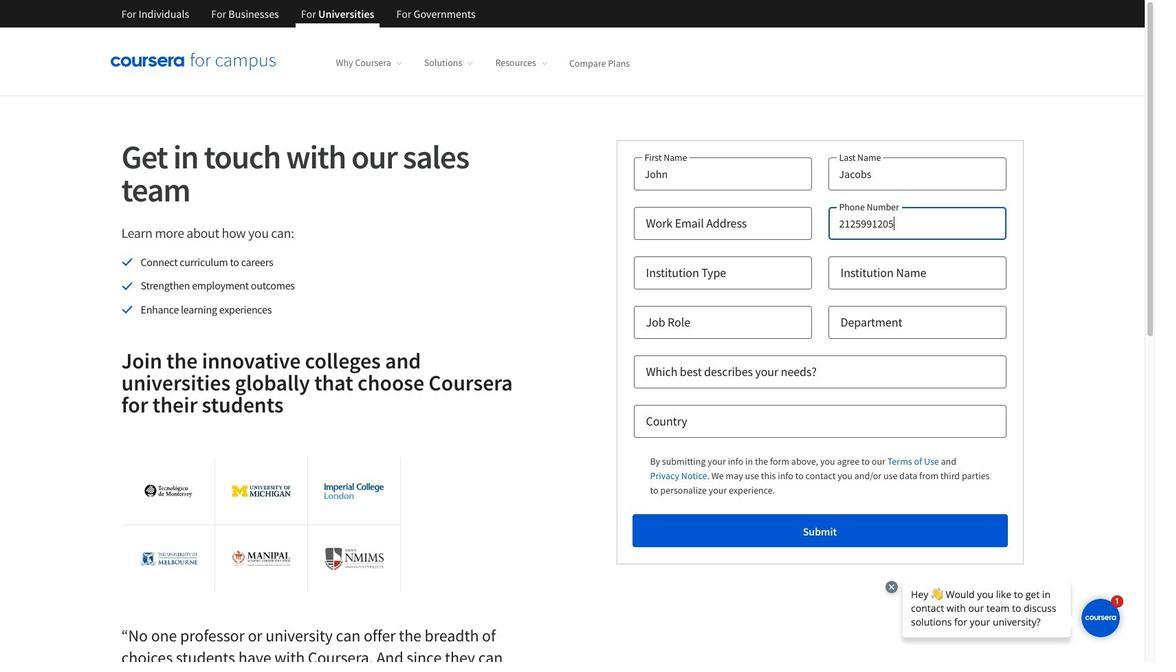 Task type: describe. For each thing, give the bounding box(es) containing it.
manipal university image
[[232, 550, 291, 567]]

Last Name text field
[[828, 157, 1006, 190]]

banner navigation
[[110, 0, 486, 38]]

coursera for campus image
[[110, 52, 275, 71]]

imperial college london image
[[325, 484, 384, 499]]

Work Email Address email field
[[634, 207, 812, 240]]

Country Code + Phone Number telephone field
[[828, 207, 1006, 240]]



Task type: vqa. For each thing, say whether or not it's contained in the screenshot.
Information About Difficulty Level Pre-Requisites. image
no



Task type: locate. For each thing, give the bounding box(es) containing it.
tecnológico de monterrey image
[[139, 485, 198, 498]]

Institution Name text field
[[828, 256, 1006, 289]]

nmims image
[[325, 548, 384, 570]]

First Name text field
[[634, 157, 812, 190]]

university of michigan image
[[232, 485, 291, 497]]

the university of melbourne image
[[139, 542, 198, 575]]



